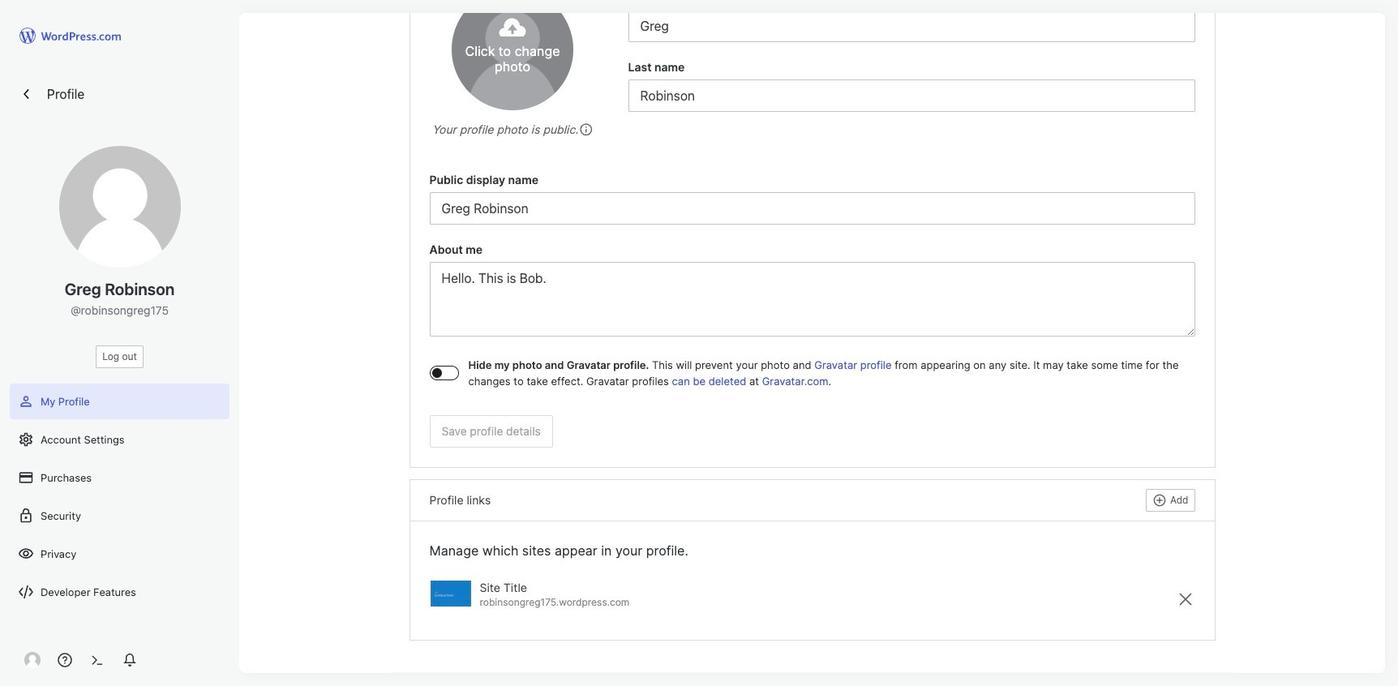 Task type: vqa. For each thing, say whether or not it's contained in the screenshot.
the bottommost Greg Robinson image
yes



Task type: describe. For each thing, give the bounding box(es) containing it.
credit_card image
[[18, 470, 34, 486]]

1 vertical spatial group
[[430, 171, 1195, 225]]

0 vertical spatial group
[[628, 58, 1195, 112]]

2 vertical spatial group
[[430, 241, 1195, 341]]

2 vertical spatial greg robinson image
[[24, 652, 41, 668]]



Task type: locate. For each thing, give the bounding box(es) containing it.
1 vertical spatial greg robinson image
[[59, 146, 180, 268]]

2 horizontal spatial greg robinson image
[[452, 0, 573, 110]]

main content
[[391, 0, 1234, 673]]

0 horizontal spatial greg robinson image
[[24, 652, 41, 668]]

person image
[[18, 393, 34, 410]]

settings image
[[18, 432, 34, 448]]

visibility image
[[18, 546, 34, 562]]

0 vertical spatial greg robinson image
[[452, 0, 573, 110]]

more information image
[[578, 122, 593, 136]]

group
[[628, 58, 1195, 112], [430, 171, 1195, 225], [430, 241, 1195, 341]]

None text field
[[430, 192, 1195, 225], [430, 262, 1195, 337], [430, 192, 1195, 225], [430, 262, 1195, 337]]

None text field
[[628, 10, 1195, 42], [628, 79, 1195, 112], [628, 10, 1195, 42], [628, 79, 1195, 112]]

1 horizontal spatial greg robinson image
[[59, 146, 180, 268]]

greg robinson image
[[452, 0, 573, 110], [59, 146, 180, 268], [24, 652, 41, 668]]

lock image
[[18, 508, 34, 524]]



